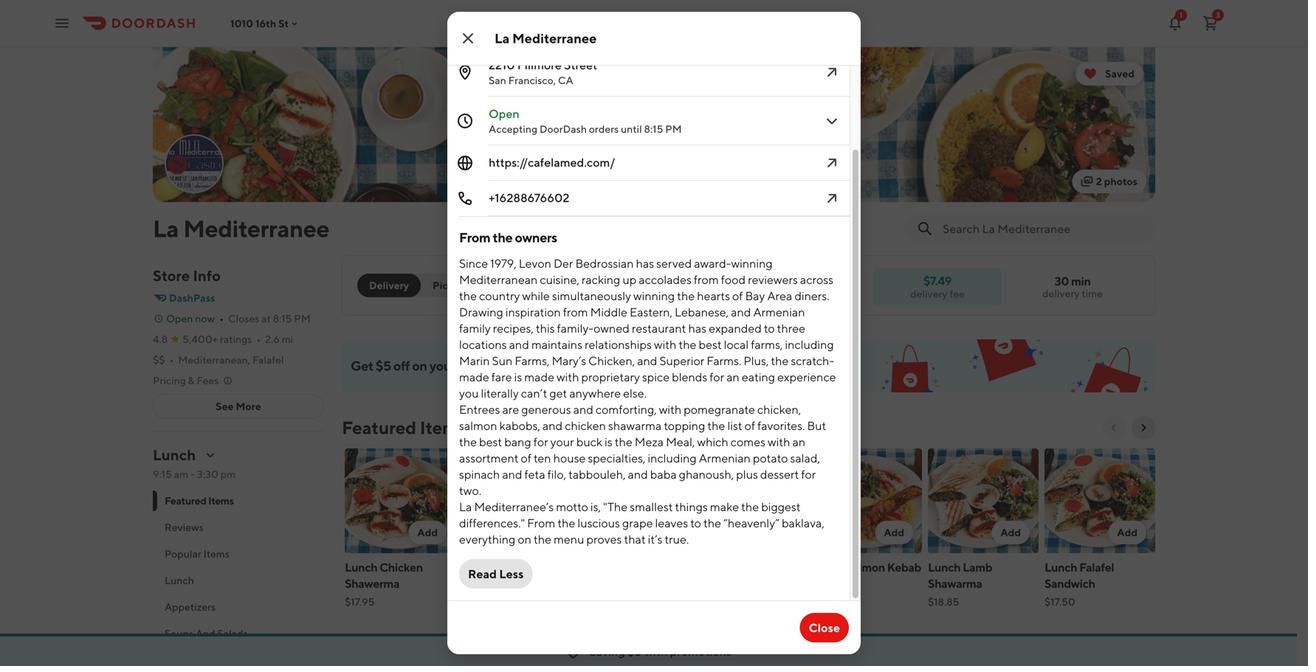 Task type: describe. For each thing, give the bounding box(es) containing it.
$17.95 for lunch chicken pomegranate image
[[578, 596, 608, 609]]

true.
[[665, 533, 689, 547]]

$7.49 delivery fee
[[911, 274, 965, 300]]

plus,
[[744, 354, 769, 368]]

dashpass
[[169, 292, 215, 304]]

now
[[195, 313, 215, 325]]

0 horizontal spatial is
[[515, 370, 522, 384]]

else.
[[624, 387, 647, 401]]

add button for lunch middle eastern plate image
[[759, 521, 797, 545]]

der
[[554, 257, 573, 271]]

powered by google image
[[451, 27, 495, 41]]

accepting
[[489, 123, 538, 135]]

orders
[[589, 123, 619, 135]]

at
[[262, 313, 271, 325]]

lunch falafel sandwich image
[[1045, 449, 1156, 554]]

lunch saffron chicken kebab image
[[462, 449, 572, 554]]

mediterranean
[[459, 273, 538, 287]]

of left $35
[[517, 358, 529, 374]]

3 click item image from the top
[[824, 154, 841, 172]]

chicken,
[[589, 354, 635, 368]]

scratch-
[[791, 354, 835, 368]]

simultaneously
[[552, 289, 631, 303]]

comes
[[731, 435, 766, 449]]

0 vertical spatial on
[[412, 358, 427, 374]]

can't
[[521, 387, 548, 401]]

add button for lunch lamb shawarma image
[[992, 521, 1030, 545]]

add for lunch chicken shawerma image
[[418, 527, 438, 539]]

featured inside featured items heading
[[342, 418, 417, 439]]

Pickup radio
[[412, 274, 478, 298]]

and up spice on the bottom of page
[[638, 354, 658, 368]]

lunch chicken pomegranate image
[[578, 449, 689, 554]]

1
[[1180, 11, 1183, 19]]

8:15 inside 'open accepting doordash orders until 8:15 pm'
[[644, 123, 664, 135]]

1010 16th st
[[230, 17, 289, 29]]

notification bell image
[[1167, 14, 1185, 32]]

with down favorites.
[[768, 435, 791, 449]]

group order button
[[490, 274, 570, 298]]

order methods option group
[[357, 274, 478, 298]]

saving
[[590, 645, 625, 659]]

0 horizontal spatial your
[[430, 358, 456, 374]]

read
[[468, 568, 497, 582]]

chicken,
[[758, 403, 802, 417]]

pricing & fees button
[[153, 374, 234, 389]]

add button for lunch chicken pomegranate image
[[642, 521, 680, 545]]

which
[[698, 435, 729, 449]]

open accepting doordash orders until 8:15 pm
[[489, 107, 682, 135]]

lunch salmon kebab image
[[812, 449, 923, 554]]

hearts
[[697, 289, 730, 303]]

buck
[[577, 435, 603, 449]]

on inside 'since 1979, levon der bedrossian has served award-winning mediterranean cuisine, racking up accolades from food reviewers across the country while simultaneously winning the hearts of bay area diners. drawing inspiration from middle eastern, lebanese, and armenian family recipes, this family-owned restaurant has expanded to three locations and maintains relationships with the best local farms, including marin sun farms, mary's chicken, and superior farms. plus, the scratch- made fare is made with proprietary spice blends for an eating experience you literally can't get anywhere else. entrees are generous and comforting, with pomegranate chicken, salmon kabobs, and chicken shawarma topping the list of favorites. but the best bang for your buck is the meza meal, which comes with an assortment of ten house specialties, including armenian potato salad, spinach and feta filo, tabbouleh, and baba ghanoush, plus dessert for two. la mediterranee's motto is, "the smallest things make the biggest differences." from the luscious grape leaves to the "heavenly" baklava, everything on the menu proves that it's true.'
[[518, 533, 532, 547]]

of right "list"
[[745, 419, 756, 433]]

the down salmon
[[459, 435, 477, 449]]

1 vertical spatial armenian
[[699, 452, 751, 466]]

1 vertical spatial including
[[648, 452, 697, 466]]

more
[[571, 358, 602, 374]]

salmon
[[847, 561, 886, 575]]

inspiration
[[506, 305, 561, 319]]

1 vertical spatial this
[[634, 358, 656, 374]]

0 vertical spatial for
[[710, 370, 725, 384]]

lunch for kebab
[[812, 561, 844, 575]]

1 horizontal spatial from
[[604, 358, 632, 374]]

pm inside 'open accepting doordash orders until 8:15 pm'
[[666, 123, 682, 135]]

store.
[[658, 358, 691, 374]]

the up superior
[[679, 338, 697, 352]]

soups and salads button
[[153, 621, 324, 648]]

1 horizontal spatial to
[[764, 322, 775, 336]]

or
[[557, 358, 569, 374]]

store info
[[153, 267, 221, 285]]

close la mediterranee image
[[459, 30, 477, 47]]

superior
[[660, 354, 705, 368]]

2210
[[489, 58, 515, 72]]

kebab inside the 'lunch saffron chicken kebab $18.50'
[[507, 577, 541, 591]]

the up 1979,
[[493, 230, 513, 246]]

motto
[[556, 500, 589, 514]]

with up topping
[[659, 403, 682, 417]]

2 horizontal spatial la
[[495, 30, 510, 46]]

is,
[[591, 500, 601, 514]]

2
[[1097, 175, 1103, 188]]

0 horizontal spatial to
[[691, 517, 702, 531]]

1 vertical spatial best
[[479, 435, 502, 449]]

2 click item image from the top
[[824, 112, 841, 130]]

lunch salmon kebab
[[812, 561, 922, 575]]

add for lunch lamb shawarma image
[[1001, 527, 1021, 539]]

lunch middle eastern plate image
[[695, 449, 806, 554]]

0 vertical spatial from
[[694, 273, 719, 287]]

cuisine,
[[540, 273, 580, 287]]

but
[[808, 419, 827, 433]]

the up "heavenly"
[[742, 500, 759, 514]]

list
[[728, 419, 743, 433]]

0 horizontal spatial falafel
[[253, 354, 284, 366]]

popular items button
[[153, 541, 324, 568]]

add button for the lunch salmon kebab image
[[876, 521, 914, 545]]

1 vertical spatial items
[[208, 495, 234, 507]]

1 vertical spatial reviews
[[342, 635, 402, 654]]

read less
[[468, 568, 524, 582]]

grape
[[623, 517, 653, 531]]

meal,
[[666, 435, 695, 449]]

0 horizontal spatial mediterranee
[[183, 215, 330, 243]]

with down restaurant
[[654, 338, 677, 352]]

ca
[[558, 74, 574, 86]]

1 vertical spatial an
[[793, 435, 806, 449]]

local
[[724, 338, 749, 352]]

9:15 am - 3:30 pm
[[153, 469, 236, 481]]

st
[[279, 17, 289, 29]]

pomegranate
[[684, 403, 756, 417]]

add for lunch middle eastern plate image
[[768, 527, 788, 539]]

bang
[[505, 435, 532, 449]]

0 horizontal spatial pm
[[294, 313, 311, 325]]

$$ • mediterranean, falafel
[[153, 354, 284, 366]]

open for open now
[[166, 313, 193, 325]]

your inside 'since 1979, levon der bedrossian has served award-winning mediterranean cuisine, racking up accolades from food reviewers across the country while simultaneously winning the hearts of bay area diners. drawing inspiration from middle eastern, lebanese, and armenian family recipes, this family-owned restaurant has expanded to three locations and maintains relationships with the best local farms, including marin sun farms, mary's chicken, and superior farms. plus, the scratch- made fare is made with proprietary spice blends for an eating experience you literally can't get anywhere else. entrees are generous and comforting, with pomegranate chicken, salmon kabobs, and chicken shawarma topping the list of favorites. but the best bang for your buck is the meza meal, which comes with an assortment of ten house specialties, including armenian potato salad, spinach and feta filo, tabbouleh, and baba ghanoush, plus dessert for two. la mediterranee's motto is, "the smallest things make the biggest differences." from the luscious grape leaves to the "heavenly" baklava, everything on the menu proves that it's true.'
[[551, 435, 574, 449]]

locations
[[459, 338, 507, 352]]

get
[[351, 358, 373, 374]]

$17.95 inside lunch chicken shawerma $17.95
[[345, 596, 375, 609]]

fees
[[197, 375, 219, 387]]

family
[[459, 322, 491, 336]]

mediterranee's
[[474, 500, 554, 514]]

1010
[[230, 17, 253, 29]]

more
[[236, 401, 261, 413]]

delivery inside $7.49 delivery fee
[[911, 288, 948, 300]]

soups and salads
[[165, 628, 248, 640]]

and up expanded
[[731, 305, 751, 319]]

2 photos button
[[1073, 170, 1147, 194]]

$17.95 for lunch middle eastern plate image
[[695, 596, 725, 609]]

lunch for shawarma
[[928, 561, 961, 575]]

baklava,
[[782, 517, 825, 531]]

farms.
[[707, 354, 742, 368]]

ghanoush,
[[679, 468, 734, 482]]

$5 for saving
[[628, 645, 642, 659]]

2 vertical spatial for
[[802, 468, 816, 482]]

0 vertical spatial from
[[459, 230, 491, 246]]

make
[[710, 500, 739, 514]]

salad,
[[791, 452, 821, 466]]

appetizers button
[[153, 595, 324, 621]]

served
[[657, 257, 692, 271]]

the left menu
[[534, 533, 552, 547]]

falafel inside lunch falafel sandwich $17.50
[[1080, 561, 1115, 575]]

and up "chicken" at the left of the page
[[574, 403, 594, 417]]

things
[[675, 500, 708, 514]]

pricing
[[153, 375, 186, 387]]

close button
[[800, 614, 849, 643]]

"the
[[603, 500, 628, 514]]

first
[[458, 358, 481, 374]]

2 horizontal spatial •
[[257, 333, 261, 346]]

open for open accepting doordash orders until 8:15 pm
[[489, 107, 520, 121]]

eating
[[742, 370, 776, 384]]

and left feta
[[502, 468, 523, 482]]

lunch for chicken
[[462, 561, 494, 575]]

previous button of carousel image
[[1109, 422, 1120, 434]]

this inside 'since 1979, levon der bedrossian has served award-winning mediterranean cuisine, racking up accolades from food reviewers across the country while simultaneously winning the hearts of bay area diners. drawing inspiration from middle eastern, lebanese, and armenian family recipes, this family-owned restaurant has expanded to three locations and maintains relationships with the best local farms, including marin sun farms, mary's chicken, and superior farms. plus, the scratch- made fare is made with proprietary spice blends for an eating experience you literally can't get anywhere else. entrees are generous and comforting, with pomegranate chicken, salmon kabobs, and chicken shawarma topping the list of favorites. but the best bang for your buck is the meza meal, which comes with an assortment of ten house specialties, including armenian potato salad, spinach and feta filo, tabbouleh, and baba ghanoush, plus dessert for two. la mediterranee's motto is, "the smallest things make the biggest differences." from the luscious grape leaves to the "heavenly" baklava, everything on the menu proves that it's true.'
[[536, 322, 555, 336]]

Delivery radio
[[357, 274, 421, 298]]

saving $5 with promotions
[[590, 645, 732, 659]]

you
[[459, 387, 479, 401]]

see
[[216, 401, 234, 413]]

saved button
[[1076, 62, 1144, 86]]

salads
[[218, 628, 248, 640]]

differences."
[[459, 517, 525, 531]]

reviews link
[[342, 635, 402, 654]]

up
[[623, 273, 637, 287]]

area
[[768, 289, 793, 303]]

add button for 'lunch saffron chicken kebab' image at the left of page
[[525, 521, 564, 545]]

$5 for get
[[376, 358, 391, 374]]

add for lunch chicken pomegranate image
[[651, 527, 671, 539]]

ten
[[534, 452, 551, 466]]

delivery inside 30 min delivery time
[[1043, 288, 1080, 300]]

0 vertical spatial including
[[785, 338, 834, 352]]

the down farms,
[[771, 354, 789, 368]]

farms,
[[515, 354, 550, 368]]

bedrossian
[[576, 257, 634, 271]]

0 horizontal spatial from
[[563, 305, 588, 319]]



Task type: locate. For each thing, give the bounding box(es) containing it.
mediterranee
[[513, 30, 597, 46], [183, 215, 330, 243]]

made down 'marin' on the bottom left of page
[[459, 370, 489, 384]]

open up accepting
[[489, 107, 520, 121]]

add
[[418, 527, 438, 539], [534, 527, 555, 539], [651, 527, 671, 539], [768, 527, 788, 539], [884, 527, 905, 539], [1001, 527, 1021, 539], [1118, 527, 1138, 539]]

featured items down 9:15 am - 3:30 pm
[[165, 495, 234, 507]]

has down lebanese,
[[689, 322, 707, 336]]

experience
[[778, 370, 837, 384]]

1 vertical spatial la mediterranee
[[153, 215, 330, 243]]

this
[[536, 322, 555, 336], [634, 358, 656, 374]]

shawarma
[[928, 577, 983, 591]]

mediterranee up fillmore
[[513, 30, 597, 46]]

while
[[522, 289, 550, 303]]

0 vertical spatial featured items
[[342, 418, 466, 439]]

delivery left time
[[1043, 288, 1080, 300]]

2 $17.95 from the left
[[578, 596, 608, 609]]

ratings
[[220, 333, 252, 346]]

from up since
[[459, 230, 491, 246]]

proves
[[587, 533, 622, 547]]

2 vertical spatial •
[[170, 354, 174, 366]]

3
[[1217, 11, 1221, 19]]

spinach
[[459, 468, 500, 482]]

and down recipes,
[[509, 338, 529, 352]]

1 vertical spatial falafel
[[1080, 561, 1115, 575]]

0 vertical spatial to
[[764, 322, 775, 336]]

the up drawing
[[459, 289, 477, 303]]

lunch inside lunch lamb shawarma $18.85
[[928, 561, 961, 575]]

items right popular
[[204, 548, 230, 561]]

1 vertical spatial open
[[166, 313, 193, 325]]

chicken inside the 'lunch saffron chicken kebab $18.50'
[[462, 577, 505, 591]]

the down pomegranate
[[708, 419, 726, 433]]

2 vertical spatial la
[[459, 500, 472, 514]]

proprietary
[[582, 370, 640, 384]]

generous
[[522, 403, 571, 417]]

house
[[554, 452, 586, 466]]

add button for the lunch falafel sandwich image
[[1109, 521, 1147, 545]]

$5
[[376, 358, 391, 374], [628, 645, 642, 659]]

2 horizontal spatial from
[[694, 273, 719, 287]]

delivery left fee
[[911, 288, 948, 300]]

dessert
[[761, 468, 799, 482]]

this up maintains
[[536, 322, 555, 336]]

0 horizontal spatial has
[[636, 257, 654, 271]]

1 horizontal spatial mediterranee
[[513, 30, 597, 46]]

including up scratch-
[[785, 338, 834, 352]]

1 vertical spatial la
[[153, 215, 179, 243]]

0 horizontal spatial •
[[170, 354, 174, 366]]

from up family-
[[563, 305, 588, 319]]

on right off
[[412, 358, 427, 374]]

1 horizontal spatial $5
[[628, 645, 642, 659]]

1 click item image from the top
[[824, 64, 841, 81]]

1 horizontal spatial featured items
[[342, 418, 466, 439]]

2210 fillmore street san francisco, ca
[[489, 58, 598, 86]]

items down entrees
[[420, 418, 466, 439]]

open inside 'open accepting doordash orders until 8:15 pm'
[[489, 107, 520, 121]]

from
[[694, 273, 719, 287], [563, 305, 588, 319], [604, 358, 632, 374]]

with
[[654, 338, 677, 352], [557, 370, 579, 384], [659, 403, 682, 417], [768, 435, 791, 449], [645, 645, 668, 659]]

0 vertical spatial featured
[[342, 418, 417, 439]]

1 vertical spatial featured items
[[165, 495, 234, 507]]

0 vertical spatial la mediterranee
[[495, 30, 597, 46]]

la mediterranee image
[[153, 47, 1156, 202], [166, 136, 222, 192]]

add for the lunch falafel sandwich image
[[1118, 527, 1138, 539]]

5 add from the left
[[884, 527, 905, 539]]

armenian down area
[[754, 305, 805, 319]]

1 $17.95 from the left
[[345, 596, 375, 609]]

3 add from the left
[[651, 527, 671, 539]]

an down farms.
[[727, 370, 740, 384]]

3 $17.95 from the left
[[695, 596, 725, 609]]

kabobs,
[[500, 419, 541, 433]]

1 vertical spatial •
[[257, 333, 261, 346]]

to up farms,
[[764, 322, 775, 336]]

la up store
[[153, 215, 179, 243]]

open down dashpass
[[166, 313, 193, 325]]

lunch inside the 'lunch saffron chicken kebab $18.50'
[[462, 561, 494, 575]]

$17.95 down shawerma
[[345, 596, 375, 609]]

favorites.
[[758, 419, 805, 433]]

30
[[1055, 274, 1070, 288]]

best up assortment
[[479, 435, 502, 449]]

3 add button from the left
[[642, 521, 680, 545]]

see more button
[[154, 395, 324, 419]]

your up house
[[551, 435, 574, 449]]

everything
[[459, 533, 516, 547]]

and down the generous
[[543, 419, 563, 433]]

1 vertical spatial 8:15
[[273, 313, 292, 325]]

0 horizontal spatial best
[[479, 435, 502, 449]]

the up the 'specialties,'
[[615, 435, 633, 449]]

1 horizontal spatial 8:15
[[644, 123, 664, 135]]

open menu image
[[53, 14, 71, 32]]

1 horizontal spatial open
[[489, 107, 520, 121]]

lunch for shawerma
[[345, 561, 378, 575]]

plus
[[737, 468, 758, 482]]

Item Search search field
[[943, 221, 1144, 237]]

to
[[764, 322, 775, 336], [691, 517, 702, 531]]

1 horizontal spatial chicken
[[462, 577, 505, 591]]

reviewers
[[748, 273, 798, 287]]

1 horizontal spatial best
[[699, 338, 722, 352]]

5,400+
[[183, 333, 218, 346]]

2 made from the left
[[525, 370, 555, 384]]

lunch up am
[[153, 447, 196, 464]]

la mediterranee up fillmore
[[495, 30, 597, 46]]

baba
[[651, 468, 677, 482]]

pm right at
[[294, 313, 311, 325]]

4 add from the left
[[768, 527, 788, 539]]

8:15 right until
[[644, 123, 664, 135]]

"heavenly"
[[724, 517, 780, 531]]

has up up
[[636, 257, 654, 271]]

luscious
[[578, 517, 620, 531]]

add for the lunch salmon kebab image
[[884, 527, 905, 539]]

winning up food
[[732, 257, 773, 271]]

0 vertical spatial la
[[495, 30, 510, 46]]

1 horizontal spatial la
[[459, 500, 472, 514]]

chicken inside lunch chicken shawerma $17.95
[[380, 561, 423, 575]]

1 vertical spatial winning
[[634, 289, 675, 303]]

featured items heading
[[342, 417, 466, 440]]

1 horizontal spatial featured
[[342, 418, 417, 439]]

order
[[532, 280, 561, 292]]

less
[[499, 568, 524, 582]]

popular
[[165, 548, 201, 561]]

levon
[[519, 257, 552, 271]]

lunch up sandwich on the bottom right of page
[[1045, 561, 1078, 575]]

1 made from the left
[[459, 370, 489, 384]]

lunch for sandwich
[[1045, 561, 1078, 575]]

0 vertical spatial kebab
[[888, 561, 922, 575]]

0 vertical spatial an
[[727, 370, 740, 384]]

and left baba
[[628, 468, 648, 482]]

kebab right salmon
[[888, 561, 922, 575]]

lunch inside lunch falafel sandwich $17.50
[[1045, 561, 1078, 575]]

1 vertical spatial from
[[563, 305, 588, 319]]

mediterranee up info
[[183, 215, 330, 243]]

1 horizontal spatial on
[[518, 533, 532, 547]]

1 horizontal spatial kebab
[[888, 561, 922, 575]]

0 horizontal spatial delivery
[[911, 288, 948, 300]]

the up lebanese,
[[677, 289, 695, 303]]

1 horizontal spatial •
[[219, 313, 224, 325]]

for up ten
[[534, 435, 549, 449]]

7 add from the left
[[1118, 527, 1138, 539]]

featured items down off
[[342, 418, 466, 439]]

click item image
[[824, 64, 841, 81], [824, 112, 841, 130], [824, 154, 841, 172], [824, 190, 841, 208]]

0 vertical spatial best
[[699, 338, 722, 352]]

of left ten
[[521, 452, 532, 466]]

0 horizontal spatial 8:15
[[273, 313, 292, 325]]

1 vertical spatial chicken
[[462, 577, 505, 591]]

the up menu
[[558, 517, 576, 531]]

1 horizontal spatial has
[[689, 322, 707, 336]]

is right fare on the bottom of page
[[515, 370, 522, 384]]

lunch up shawarma
[[928, 561, 961, 575]]

$17.50
[[1045, 596, 1076, 609]]

6 add button from the left
[[992, 521, 1030, 545]]

store
[[153, 267, 190, 285]]

entrees
[[459, 403, 500, 417]]

falafel up sandwich on the bottom right of page
[[1080, 561, 1115, 575]]

mary's
[[552, 354, 587, 368]]

1 horizontal spatial an
[[793, 435, 806, 449]]

featured
[[342, 418, 417, 439], [165, 495, 206, 507]]

chicken up $18.50
[[462, 577, 505, 591]]

-
[[191, 469, 195, 481]]

winning up "eastern,"
[[634, 289, 675, 303]]

since
[[459, 257, 488, 271]]

marin
[[459, 354, 490, 368]]

map region
[[309, 0, 876, 192]]

2 add from the left
[[534, 527, 555, 539]]

0 horizontal spatial an
[[727, 370, 740, 384]]

1 vertical spatial your
[[551, 435, 574, 449]]

order
[[484, 358, 515, 374]]

items inside heading
[[420, 418, 466, 439]]

from down mediterranee's
[[527, 517, 556, 531]]

1 vertical spatial is
[[605, 435, 613, 449]]

open now
[[166, 313, 215, 325]]

your left first
[[430, 358, 456, 374]]

1 add from the left
[[418, 527, 438, 539]]

reviews down shawerma
[[342, 635, 402, 654]]

la inside 'since 1979, levon der bedrossian has served award-winning mediterranean cuisine, racking up accolades from food reviewers across the country while simultaneously winning the hearts of bay area diners. drawing inspiration from middle eastern, lebanese, and armenian family recipes, this family-owned restaurant has expanded to three locations and maintains relationships with the best local farms, including marin sun farms, mary's chicken, and superior farms. plus, the scratch- made fare is made with proprietary spice blends for an eating experience you literally can't get anywhere else. entrees are generous and comforting, with pomegranate chicken, salmon kabobs, and chicken shawarma topping the list of favorites. but the best bang for your buck is the meza meal, which comes with an assortment of ten house specialties, including armenian potato salad, spinach and feta filo, tabbouleh, and baba ghanoush, plus dessert for two. la mediterranee's motto is, "the smallest things make the biggest differences." from the luscious grape leaves to the "heavenly" baklava, everything on the menu proves that it's true.'
[[459, 500, 472, 514]]

0 vertical spatial chicken
[[380, 561, 423, 575]]

0 vertical spatial has
[[636, 257, 654, 271]]

0 horizontal spatial open
[[166, 313, 193, 325]]

relationships
[[585, 338, 652, 352]]

restaurant
[[632, 322, 686, 336]]

next button of carousel image
[[1138, 422, 1150, 434]]

0 horizontal spatial la mediterranee
[[153, 215, 330, 243]]

reviews inside button
[[165, 522, 204, 534]]

2 vertical spatial items
[[204, 548, 230, 561]]

and
[[196, 628, 215, 640]]

1 vertical spatial featured
[[165, 495, 206, 507]]

la up 2210
[[495, 30, 510, 46]]

time
[[1082, 288, 1103, 300]]

dialog
[[309, 0, 876, 655]]

5 add button from the left
[[876, 521, 914, 545]]

1 horizontal spatial armenian
[[754, 305, 805, 319]]

best
[[699, 338, 722, 352], [479, 435, 502, 449]]

lunch inside lunch chicken shawerma $17.95
[[345, 561, 378, 575]]

for down salad,
[[802, 468, 816, 482]]

lunch chicken shawerma $17.95
[[345, 561, 423, 609]]

+16288676602
[[489, 191, 570, 205]]

lebanese,
[[675, 305, 729, 319]]

photos
[[1105, 175, 1138, 188]]

0 horizontal spatial chicken
[[380, 561, 423, 575]]

0 horizontal spatial from
[[459, 230, 491, 246]]

meza
[[635, 435, 664, 449]]

• left the '2.6'
[[257, 333, 261, 346]]

1 add button from the left
[[409, 521, 447, 545]]

4 add button from the left
[[759, 521, 797, 545]]

0 vertical spatial items
[[420, 418, 466, 439]]

from inside 'since 1979, levon der bedrossian has served award-winning mediterranean cuisine, racking up accolades from food reviewers across the country while simultaneously winning the hearts of bay area diners. drawing inspiration from middle eastern, lebanese, and armenian family recipes, this family-owned restaurant has expanded to three locations and maintains relationships with the best local farms, including marin sun farms, mary's chicken, and superior farms. plus, the scratch- made fare is made with proprietary spice blends for an eating experience you literally can't get anywhere else. entrees are generous and comforting, with pomegranate chicken, salmon kabobs, and chicken shawarma topping the list of favorites. but the best bang for your buck is the meza meal, which comes with an assortment of ten house specialties, including armenian potato salad, spinach and feta filo, tabbouleh, and baba ghanoush, plus dessert for two. la mediterranee's motto is, "the smallest things make the biggest differences." from the luscious grape leaves to the "heavenly" baklava, everything on the menu proves that it's true.'
[[527, 517, 556, 531]]

reviews up popular
[[165, 522, 204, 534]]

for down farms.
[[710, 370, 725, 384]]

la mediterranee up info
[[153, 215, 330, 243]]

of down food
[[733, 289, 743, 303]]

this up the else.
[[634, 358, 656, 374]]

1 vertical spatial kebab
[[507, 577, 541, 591]]

get
[[550, 387, 567, 401]]

add button for lunch chicken shawerma image
[[409, 521, 447, 545]]

lunch up shawerma
[[345, 561, 378, 575]]

until
[[621, 123, 642, 135]]

country
[[479, 289, 520, 303]]

1 horizontal spatial is
[[605, 435, 613, 449]]

$5 right saving
[[628, 645, 642, 659]]

anywhere
[[570, 387, 621, 401]]

1 horizontal spatial pm
[[666, 123, 682, 135]]

1 horizontal spatial $17.95
[[578, 596, 608, 609]]

$17.95 up saving
[[578, 596, 608, 609]]

items inside button
[[204, 548, 230, 561]]

3 items, open order cart image
[[1202, 14, 1220, 32]]

0 vertical spatial 8:15
[[644, 123, 664, 135]]

1 horizontal spatial this
[[634, 358, 656, 374]]

0 horizontal spatial armenian
[[699, 452, 751, 466]]

1 horizontal spatial reviews
[[342, 635, 402, 654]]

$5 left off
[[376, 358, 391, 374]]

2 horizontal spatial $17.95
[[695, 596, 725, 609]]

0 horizontal spatial reviews
[[165, 522, 204, 534]]

2 vertical spatial from
[[604, 358, 632, 374]]

lunch chicken shawerma image
[[345, 449, 456, 554]]

mediterranean,
[[178, 354, 250, 366]]

falafel down the '2.6'
[[253, 354, 284, 366]]

is up the 'specialties,'
[[605, 435, 613, 449]]

min
[[1072, 274, 1091, 288]]

lunch down the everything
[[462, 561, 494, 575]]

featured down get
[[342, 418, 417, 439]]

see more
[[216, 401, 261, 413]]

$18.85
[[928, 596, 960, 609]]

lunch inside "button"
[[165, 575, 194, 587]]

street
[[564, 58, 598, 72]]

3 button
[[1197, 8, 1226, 38]]

9:15
[[153, 469, 172, 481]]

0 horizontal spatial la
[[153, 215, 179, 243]]

the down make
[[704, 517, 722, 531]]

8:15 right at
[[273, 313, 292, 325]]

la mediterranee inside "dialog"
[[495, 30, 597, 46]]

lunch lamb shawarma image
[[928, 449, 1039, 554]]

0 horizontal spatial featured items
[[165, 495, 234, 507]]

1 horizontal spatial from
[[527, 517, 556, 531]]

0 horizontal spatial featured
[[165, 495, 206, 507]]

4 click item image from the top
[[824, 190, 841, 208]]

0 vertical spatial $5
[[376, 358, 391, 374]]

1 vertical spatial from
[[527, 517, 556, 531]]

kebab down saffron
[[507, 577, 541, 591]]

items down the pm
[[208, 495, 234, 507]]

fee
[[950, 288, 965, 300]]

delivery
[[369, 280, 409, 292]]

accolades
[[639, 273, 692, 287]]

from down award-
[[694, 273, 719, 287]]

• right $$
[[170, 354, 174, 366]]

for
[[710, 370, 725, 384], [534, 435, 549, 449], [802, 468, 816, 482]]

0 horizontal spatial winning
[[634, 289, 675, 303]]

0 horizontal spatial for
[[534, 435, 549, 449]]

1 vertical spatial to
[[691, 517, 702, 531]]

popular items
[[165, 548, 230, 561]]

1 horizontal spatial falafel
[[1080, 561, 1115, 575]]

lunch down popular
[[165, 575, 194, 587]]

0 horizontal spatial $17.95
[[345, 596, 375, 609]]

la mediterranee
[[495, 30, 597, 46], [153, 215, 330, 243]]

1 vertical spatial has
[[689, 322, 707, 336]]

• right now at top
[[219, 313, 224, 325]]

1 vertical spatial pm
[[294, 313, 311, 325]]

0 vertical spatial •
[[219, 313, 224, 325]]

6 add from the left
[[1001, 527, 1021, 539]]

chicken
[[380, 561, 423, 575], [462, 577, 505, 591]]

chicken up shawerma
[[380, 561, 423, 575]]

with left promotions
[[645, 645, 668, 659]]

to down things
[[691, 517, 702, 531]]

0 vertical spatial is
[[515, 370, 522, 384]]

award-
[[694, 257, 732, 271]]

drawing
[[459, 305, 504, 319]]

on up saffron
[[518, 533, 532, 547]]

made
[[459, 370, 489, 384], [525, 370, 555, 384]]

with down mary's
[[557, 370, 579, 384]]

7 add button from the left
[[1109, 521, 1147, 545]]

30 min delivery time
[[1043, 274, 1103, 300]]

featured down am
[[165, 495, 206, 507]]

0 horizontal spatial made
[[459, 370, 489, 384]]

armenian
[[754, 305, 805, 319], [699, 452, 751, 466]]

dialog containing la mediterranee
[[309, 0, 876, 655]]

la down two.
[[459, 500, 472, 514]]

1 horizontal spatial la mediterranee
[[495, 30, 597, 46]]

lunch left salmon
[[812, 561, 844, 575]]

0 vertical spatial armenian
[[754, 305, 805, 319]]

0 vertical spatial falafel
[[253, 354, 284, 366]]

0 vertical spatial winning
[[732, 257, 773, 271]]

add for 'lunch saffron chicken kebab' image at the left of page
[[534, 527, 555, 539]]

pm right until
[[666, 123, 682, 135]]

1 horizontal spatial including
[[785, 338, 834, 352]]

best up farms.
[[699, 338, 722, 352]]

0 horizontal spatial including
[[648, 452, 697, 466]]

an up salad,
[[793, 435, 806, 449]]

2 add button from the left
[[525, 521, 564, 545]]

$17.95 up promotions
[[695, 596, 725, 609]]



Task type: vqa. For each thing, say whether or not it's contained in the screenshot.
on inside the Since 1979, Levon Der Bedrossian has served award-winning Mediterranean cuisine, racking up accolades from food reviewers across the country while simultaneously winning the hearts of Bay Area diners. Drawing inspiration from Middle Eastern, Lebanese, and Armenian family recipes, this family-owned restaurant has expanded to three locations and maintains relationships with the best local farms, including Marin Sun Farms, Mary's Chicken, and Superior Farms. Plus, the scratch- made fare is made with proprietary spice blends for an eating experience you literally can't get anywhere else. Entrees are generous and comforting, with pomegranate chicken, salmon kabobs, and chicken shawarma topping the list of favorites. But the best bang for your buck is the Meza Meal, which comes with an assortment of ten house specialties, including Armenian potato salad, spinach and feta filo, tabbouleh, and baba ghanoush, plus dessert for two. La Mediterranee's motto is, "The smallest things make the biggest differences." From the luscious grape leaves to the "heavenly" baklava, everything on the menu proves that it's true.
yes



